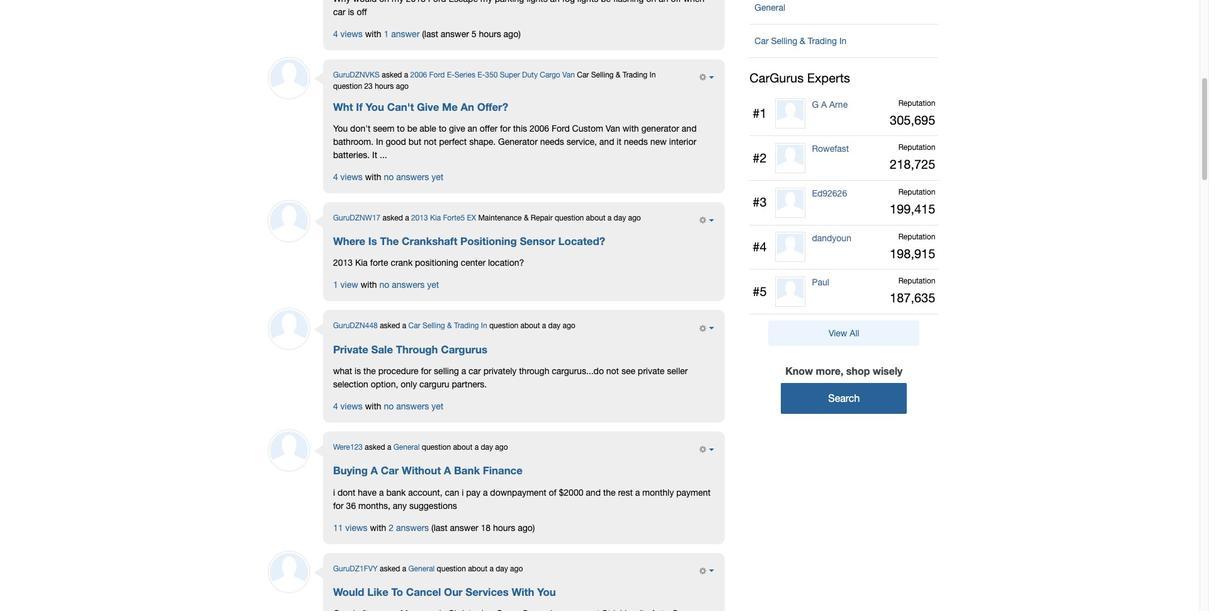 Task type: locate. For each thing, give the bounding box(es) containing it.
a left bank
[[444, 465, 451, 477]]

general up the cancel
[[409, 564, 435, 573]]

0 vertical spatial no
[[384, 172, 394, 182]]

2 vertical spatial and
[[586, 487, 601, 497]]

3 4 views link from the top
[[333, 401, 363, 411]]

lights right 'fog'
[[578, 0, 599, 4]]

in up generator
[[650, 70, 656, 79]]

& inside car selling & trading in question             23 hours ago
[[616, 70, 621, 79]]

answers right 2
[[396, 523, 429, 533]]

with left generator
[[623, 123, 639, 134]]

no answers yet link down 'only'
[[384, 401, 444, 411]]

kia
[[430, 214, 441, 222], [355, 258, 368, 268]]

5 reputation from the top
[[899, 277, 936, 286]]

in inside you don't seem to be able to give an offer for this 2006 ford custom van with generator and bathroom. in good but not perfect shape.  generator needs service, and it needs new interior batteries.  it ...
[[376, 137, 383, 147]]

2 vertical spatial 4
[[333, 401, 338, 411]]

answers for can't
[[396, 172, 429, 182]]

2 horizontal spatial a
[[822, 99, 827, 109]]

generator
[[498, 137, 538, 147]]

asked
[[382, 70, 402, 79], [383, 214, 403, 222], [380, 322, 400, 330], [365, 443, 385, 452], [380, 564, 400, 573]]

an right give
[[468, 123, 478, 134]]

gurudznvks link
[[333, 70, 380, 79]]

crankshaft
[[402, 235, 458, 248]]

4 views with no answers yet for through
[[333, 401, 444, 411]]

2 vertical spatial no
[[384, 401, 394, 411]]

2 vertical spatial ford
[[552, 123, 570, 134]]

is down why
[[348, 7, 354, 17]]

1 vertical spatial selling
[[591, 70, 614, 79]]

not left see
[[607, 366, 619, 376]]

0 vertical spatial 1
[[384, 29, 389, 39]]

0 horizontal spatial the
[[364, 366, 376, 376]]

with
[[512, 586, 535, 599]]

i
[[333, 487, 335, 497], [462, 487, 464, 497]]

1 e- from the left
[[447, 70, 455, 79]]

1 vertical spatial ford
[[429, 70, 445, 79]]

give
[[449, 123, 465, 134]]

would like to cancel our services with you link
[[333, 586, 556, 599]]

2 vertical spatial for
[[333, 501, 344, 511]]

with inside you don't seem to be able to give an offer for this 2006 ford custom van with generator and bathroom. in good but not perfect shape.  generator needs service, and it needs new interior batteries.  it ...
[[623, 123, 639, 134]]

#4
[[753, 240, 767, 254]]

yet down perfect
[[432, 172, 444, 182]]

reputation up 199,415
[[899, 188, 936, 197]]

with down option,
[[365, 401, 382, 411]]

reputation 198,915
[[890, 232, 936, 261]]

2 my from the left
[[481, 0, 493, 4]]

in inside car selling & trading in link
[[840, 36, 847, 46]]

van
[[563, 70, 575, 79], [606, 123, 621, 134]]

0 horizontal spatial lights
[[527, 0, 548, 4]]

bank
[[387, 487, 406, 497]]

trading up generator
[[623, 70, 648, 79]]

2 horizontal spatial selling
[[772, 36, 798, 46]]

buying a car without a bank finance
[[333, 465, 523, 477]]

1 vertical spatial 4 views with no answers yet
[[333, 401, 444, 411]]

2013 inside why would on my 2013 ford escape my parking  lights an fog lights be flashing on an off when car is off
[[406, 0, 426, 4]]

be left flashing
[[601, 0, 611, 4]]

0 vertical spatial for
[[500, 123, 511, 134]]

0 horizontal spatial selling
[[423, 322, 445, 330]]

reputation up the 198,915
[[899, 232, 936, 241]]

2013 up 1 view link
[[333, 258, 353, 268]]

1 horizontal spatial an
[[550, 0, 560, 4]]

where
[[333, 235, 366, 248]]

2 needs from the left
[[624, 137, 648, 147]]

a up have
[[371, 465, 378, 477]]

yet down positioning
[[427, 280, 439, 290]]

a for car
[[371, 465, 378, 477]]

0 vertical spatial kia
[[430, 214, 441, 222]]

is
[[369, 235, 377, 248]]

be up but
[[407, 123, 417, 134]]

1 4 views with no answers yet from the top
[[333, 172, 444, 182]]

kia left forte5 at the top left
[[430, 214, 441, 222]]

0 vertical spatial yet
[[432, 172, 444, 182]]

yet for positioning
[[427, 280, 439, 290]]

answers down 'only'
[[396, 401, 429, 411]]

the up option,
[[364, 366, 376, 376]]

a right g at the right top
[[822, 99, 827, 109]]

0 vertical spatial ford
[[428, 0, 447, 4]]

is inside why would on my 2013 ford escape my parking  lights an fog lights be flashing on an off when car is off
[[348, 7, 354, 17]]

no down option,
[[384, 401, 394, 411]]

1 vertical spatial you
[[333, 123, 348, 134]]

sale
[[371, 343, 393, 356]]

views right the "11"
[[346, 523, 368, 533]]

1 vertical spatial car selling & trading in link
[[409, 322, 487, 330]]

0 horizontal spatial is
[[348, 7, 354, 17]]

positioning
[[461, 235, 517, 248]]

reputation for 187,635
[[899, 277, 936, 286]]

a inside what is the procedure for selling a car privately through cargurus...do not see private seller selection option, only carguru partners.
[[462, 366, 466, 376]]

0 vertical spatial trading
[[808, 36, 837, 46]]

asked for the
[[383, 214, 403, 222]]

1 vertical spatial kia
[[355, 258, 368, 268]]

i left dont
[[333, 487, 335, 497]]

1 horizontal spatial needs
[[624, 137, 648, 147]]

reputation inside reputation 198,915
[[899, 232, 936, 241]]

ex
[[467, 214, 476, 222]]

2 to from the left
[[439, 123, 447, 134]]

2 vertical spatial you
[[538, 586, 556, 599]]

needs right it
[[624, 137, 648, 147]]

4 for private
[[333, 401, 338, 411]]

(last
[[422, 29, 438, 39], [432, 523, 448, 533]]

1 vertical spatial 4
[[333, 172, 338, 182]]

reputation for 305,695
[[899, 99, 936, 107]]

don't
[[350, 123, 371, 134]]

car selling & trading in link up cargurus at the bottom left of the page
[[409, 322, 487, 330]]

0 horizontal spatial you
[[333, 123, 348, 134]]

with
[[365, 29, 382, 39], [623, 123, 639, 134], [365, 172, 382, 182], [361, 280, 377, 290], [365, 401, 382, 411], [370, 523, 387, 533]]

partners.
[[452, 379, 487, 389]]

payment
[[677, 487, 711, 497]]

no down "forte"
[[380, 280, 390, 290]]

1 vertical spatial 2006
[[530, 123, 549, 134]]

1 vertical spatial hours
[[375, 82, 394, 91]]

view
[[829, 328, 848, 338]]

187,635
[[890, 291, 936, 305]]

reputation up 218,725
[[899, 143, 936, 152]]

1 horizontal spatial car
[[469, 366, 481, 376]]

needs left service,
[[540, 137, 564, 147]]

general link for buying a car without a bank finance
[[394, 443, 420, 452]]

1 my from the left
[[392, 0, 404, 4]]

my
[[392, 0, 404, 4], [481, 0, 493, 4]]

to
[[397, 123, 405, 134], [439, 123, 447, 134]]

trading
[[808, 36, 837, 46], [623, 70, 648, 79], [454, 322, 479, 330]]

with down it
[[365, 172, 382, 182]]

and up "interior"
[[682, 123, 697, 134]]

kia left "forte"
[[355, 258, 368, 268]]

ford left escape
[[428, 0, 447, 4]]

0 vertical spatial 2006
[[411, 70, 427, 79]]

selection
[[333, 379, 369, 389]]

about up bank
[[453, 443, 473, 452]]

if
[[356, 101, 363, 113]]

car inside what is the procedure for selling a car privately through cargurus...do not see private seller selection option, only carguru partners.
[[469, 366, 481, 376]]

car
[[755, 36, 769, 46], [577, 70, 589, 79], [409, 322, 421, 330], [381, 465, 399, 477]]

1 horizontal spatial be
[[601, 0, 611, 4]]

cancel
[[406, 586, 441, 599]]

no for through
[[384, 401, 394, 411]]

4 views with no answers yet down ...
[[333, 172, 444, 182]]

1 horizontal spatial van
[[606, 123, 621, 134]]

months,
[[359, 501, 391, 511]]

perfect
[[439, 137, 467, 147]]

ago inside car selling & trading in question             23 hours ago
[[396, 82, 409, 91]]

0 horizontal spatial kia
[[355, 258, 368, 268]]

1 horizontal spatial not
[[607, 366, 619, 376]]

selling up through
[[423, 322, 445, 330]]

hours right "5"
[[479, 29, 501, 39]]

(last down suggestions
[[432, 523, 448, 533]]

lights right parking
[[527, 0, 548, 4]]

1 horizontal spatial to
[[439, 123, 447, 134]]

0 vertical spatial selling
[[772, 36, 798, 46]]

1 vertical spatial is
[[355, 366, 361, 376]]

the inside what is the procedure for selling a car privately through cargurus...do not see private seller selection option, only carguru partners.
[[364, 366, 376, 376]]

is inside what is the procedure for selling a car privately through cargurus...do not see private seller selection option, only carguru partners.
[[355, 366, 361, 376]]

4 views link down batteries.
[[333, 172, 363, 182]]

escape
[[449, 0, 478, 4]]

0 vertical spatial 4 views link
[[333, 29, 363, 39]]

for up carguru
[[421, 366, 432, 376]]

reputation 187,635
[[890, 277, 936, 305]]

0 vertical spatial the
[[364, 366, 376, 376]]

305,695
[[890, 113, 936, 127]]

reputation inside reputation 199,415
[[899, 188, 936, 197]]

1 on from the left
[[379, 0, 389, 4]]

e- up me
[[447, 70, 455, 79]]

hours right 18
[[493, 523, 516, 533]]

downpayment
[[490, 487, 547, 497]]

question down the gurudznvks
[[333, 82, 362, 91]]

arne
[[830, 99, 848, 109]]

0 horizontal spatial my
[[392, 0, 404, 4]]

2 vertical spatial general link
[[409, 564, 435, 573]]

2 vertical spatial 4 views link
[[333, 401, 363, 411]]

no answers yet link down crank
[[380, 280, 439, 290]]

0 horizontal spatial for
[[333, 501, 344, 511]]

ago) for (last answer 5 hours ago)
[[504, 29, 521, 39]]

1 i from the left
[[333, 487, 335, 497]]

no answers yet link down but
[[384, 172, 444, 182]]

0 horizontal spatial an
[[468, 123, 478, 134]]

not
[[424, 137, 437, 147], [607, 366, 619, 376]]

about
[[586, 214, 606, 222], [521, 322, 540, 330], [453, 443, 473, 452], [468, 564, 488, 573]]

1 vertical spatial the
[[604, 487, 616, 497]]

answers down but
[[396, 172, 429, 182]]

reputation inside reputation 305,695
[[899, 99, 936, 107]]

#5
[[753, 284, 767, 299]]

know more, shop wisely
[[786, 365, 903, 377]]

reputation inside reputation 218,725
[[899, 143, 936, 152]]

reputation inside the "reputation 187,635"
[[899, 277, 936, 286]]

why would on my 2013 ford escape my parking  lights an fog lights be flashing on an off when car is off
[[333, 0, 705, 17]]

1 horizontal spatial 1
[[384, 29, 389, 39]]

2 horizontal spatial trading
[[808, 36, 837, 46]]

1 view link
[[333, 280, 358, 290]]

2 vertical spatial 2013
[[333, 258, 353, 268]]

general link up without
[[394, 443, 420, 452]]

2 vertical spatial general
[[409, 564, 435, 573]]

1 vertical spatial 1
[[333, 280, 338, 290]]

trading for car selling & trading in question             23 hours ago
[[623, 70, 648, 79]]

in
[[840, 36, 847, 46], [650, 70, 656, 79], [376, 137, 383, 147], [481, 322, 487, 330]]

asked up sale
[[380, 322, 400, 330]]

an left 'fog'
[[550, 0, 560, 4]]

my up 1 answer link
[[392, 0, 404, 4]]

i right can
[[462, 487, 464, 497]]

(last for (last answer 18 hours ago)
[[432, 523, 448, 533]]

1 vertical spatial general link
[[394, 443, 420, 452]]

1 vertical spatial no
[[380, 280, 390, 290]]

car inside car selling & trading in question             23 hours ago
[[577, 70, 589, 79]]

0 vertical spatial is
[[348, 7, 354, 17]]

1 horizontal spatial selling
[[591, 70, 614, 79]]

0 vertical spatial hours
[[479, 29, 501, 39]]

trading for car selling & trading in
[[808, 36, 837, 46]]

1 horizontal spatial on
[[647, 0, 657, 4]]

general link up car selling & trading in
[[750, 0, 939, 19]]

flashing
[[614, 0, 644, 4]]

1 horizontal spatial car selling & trading in link
[[750, 29, 939, 52]]

for
[[500, 123, 511, 134], [421, 366, 432, 376], [333, 501, 344, 511]]

4 down batteries.
[[333, 172, 338, 182]]

crank
[[391, 258, 413, 268]]

1 horizontal spatial trading
[[623, 70, 648, 79]]

2 horizontal spatial for
[[500, 123, 511, 134]]

1 vertical spatial be
[[407, 123, 417, 134]]

1 vertical spatial car
[[469, 366, 481, 376]]

0 horizontal spatial car
[[333, 7, 346, 17]]

1 horizontal spatial e-
[[478, 70, 485, 79]]

0 vertical spatial 4
[[333, 29, 338, 39]]

general up car selling & trading in
[[755, 2, 786, 12]]

gurudznvks asked a 2006 ford e-series e-350 super duty cargo van
[[333, 70, 575, 79]]

an left when
[[659, 0, 669, 4]]

reputation for 199,415
[[899, 188, 936, 197]]

ford left series
[[429, 70, 445, 79]]

and left it
[[600, 137, 615, 147]]

0 vertical spatial car
[[333, 7, 346, 17]]

privately
[[484, 366, 517, 376]]

1 vertical spatial van
[[606, 123, 621, 134]]

center
[[461, 258, 486, 268]]

be inside why would on my 2013 ford escape my parking  lights an fog lights be flashing on an off when car is off
[[601, 0, 611, 4]]

in up ...
[[376, 137, 383, 147]]

you right with
[[538, 586, 556, 599]]

answer for (last answer 5 hours ago)
[[441, 29, 469, 39]]

good
[[386, 137, 406, 147]]

2 vertical spatial selling
[[423, 322, 445, 330]]

2 reputation from the top
[[899, 143, 936, 152]]

1 vertical spatial and
[[600, 137, 615, 147]]

1 horizontal spatial for
[[421, 366, 432, 376]]

0 vertical spatial 4 views with no answers yet
[[333, 172, 444, 182]]

1 horizontal spatial lights
[[578, 0, 599, 4]]

reputation up 187,635
[[899, 277, 936, 286]]

0 vertical spatial off
[[671, 0, 681, 4]]

services
[[466, 586, 509, 599]]

when
[[684, 0, 705, 4]]

1 vertical spatial for
[[421, 366, 432, 376]]

car up through
[[409, 322, 421, 330]]

view all
[[829, 328, 860, 338]]

with left 1 answer link
[[365, 29, 382, 39]]

selling inside car selling & trading in question             23 hours ago
[[591, 70, 614, 79]]

to left give
[[439, 123, 447, 134]]

offer
[[480, 123, 498, 134]]

finance
[[483, 465, 523, 477]]

0 horizontal spatial off
[[357, 7, 367, 17]]

private
[[638, 366, 665, 376]]

4 reputation from the top
[[899, 232, 936, 241]]

ford inside you don't seem to be able to give an offer for this 2006 ford custom van with generator and bathroom. in good but not perfect shape.  generator needs service, and it needs new interior batteries.  it ...
[[552, 123, 570, 134]]

with left 2
[[370, 523, 387, 533]]

my right escape
[[481, 0, 493, 4]]

cargurus experts
[[750, 70, 851, 85]]

1 vertical spatial yet
[[427, 280, 439, 290]]

you up bathroom.
[[333, 123, 348, 134]]

ago) for (last answer 18 hours ago)
[[518, 523, 535, 533]]

asked for through
[[380, 322, 400, 330]]

1 reputation from the top
[[899, 99, 936, 107]]

2006 right this
[[530, 123, 549, 134]]

ford up service,
[[552, 123, 570, 134]]

to up good
[[397, 123, 405, 134]]

1
[[384, 29, 389, 39], [333, 280, 338, 290]]

seller
[[667, 366, 688, 376]]

no
[[384, 172, 394, 182], [380, 280, 390, 290], [384, 401, 394, 411]]

general up without
[[394, 443, 420, 452]]

not down able
[[424, 137, 437, 147]]

gurudznw17 asked a 2013 kia forte5 ex maintenance & repair             question             about a day ago
[[333, 214, 641, 222]]

van right "cargo"
[[563, 70, 575, 79]]

1 4 from the top
[[333, 29, 338, 39]]

trading inside car selling & trading in question             23 hours ago
[[623, 70, 648, 79]]

(last right 1 answer link
[[422, 29, 438, 39]]

2 horizontal spatial an
[[659, 0, 669, 4]]

cargurus
[[750, 70, 804, 85]]

1 horizontal spatial the
[[604, 487, 616, 497]]

e- right series
[[478, 70, 485, 79]]

2 e- from the left
[[478, 70, 485, 79]]

were123
[[333, 443, 363, 452]]

2 vertical spatial no answers yet link
[[384, 401, 444, 411]]

1 horizontal spatial i
[[462, 487, 464, 497]]

answer
[[391, 29, 420, 39], [441, 29, 469, 39], [450, 523, 479, 533]]

2013 up 4 views with 1 answer (last answer 5 hours ago)
[[406, 0, 426, 4]]

paul
[[812, 277, 830, 288]]

2 4 views link from the top
[[333, 172, 363, 182]]

shop
[[847, 365, 871, 377]]

2 vertical spatial hours
[[493, 523, 516, 533]]

0 horizontal spatial i
[[333, 487, 335, 497]]

for inside what is the procedure for selling a car privately through cargurus...do not see private seller selection option, only carguru partners.
[[421, 366, 432, 376]]

trading up cargurus at the bottom left of the page
[[454, 322, 479, 330]]

0 horizontal spatial e-
[[447, 70, 455, 79]]

for left this
[[500, 123, 511, 134]]

you
[[366, 101, 384, 113], [333, 123, 348, 134], [538, 586, 556, 599]]

1 horizontal spatial kia
[[430, 214, 441, 222]]

you right the if
[[366, 101, 384, 113]]

and right "$2000"
[[586, 487, 601, 497]]

asked for to
[[380, 564, 400, 573]]

$2000
[[559, 487, 584, 497]]

generator
[[642, 123, 680, 134]]

1 vertical spatial (last
[[432, 523, 448, 533]]

1 horizontal spatial is
[[355, 366, 361, 376]]

question inside car selling & trading in question             23 hours ago
[[333, 82, 362, 91]]

no for the
[[380, 280, 390, 290]]

only
[[401, 379, 417, 389]]

off left when
[[671, 0, 681, 4]]

on right flashing
[[647, 0, 657, 4]]

2 lights from the left
[[578, 0, 599, 4]]

private sale through cargurus
[[333, 343, 488, 356]]

0 vertical spatial not
[[424, 137, 437, 147]]

ago) down why would on my 2013 ford escape my parking  lights an fog lights be flashing on an off when car is off at the top
[[504, 29, 521, 39]]

sensor
[[520, 235, 556, 248]]

2 4 from the top
[[333, 172, 338, 182]]

gurudzn448
[[333, 322, 378, 330]]

23
[[364, 82, 373, 91]]

3 4 from the top
[[333, 401, 338, 411]]

me
[[442, 101, 458, 113]]

on
[[379, 0, 389, 4], [647, 0, 657, 4]]

views down why
[[341, 29, 363, 39]]

yet down carguru
[[432, 401, 444, 411]]

0 horizontal spatial car selling & trading in link
[[409, 322, 487, 330]]

3 reputation from the top
[[899, 188, 936, 197]]

1 horizontal spatial you
[[366, 101, 384, 113]]

asked up the
[[383, 214, 403, 222]]

car selling & trading in link up "experts"
[[750, 29, 939, 52]]

custom
[[573, 123, 604, 134]]

0 horizontal spatial to
[[397, 123, 405, 134]]

2 4 views with no answers yet from the top
[[333, 401, 444, 411]]

1 4 views link from the top
[[333, 29, 363, 39]]

be inside you don't seem to be able to give an offer for this 2006 ford custom van with generator and bathroom. in good but not perfect shape.  generator needs service, and it needs new interior batteries.  it ...
[[407, 123, 417, 134]]



Task type: vqa. For each thing, say whether or not it's contained in the screenshot.


Task type: describe. For each thing, give the bounding box(es) containing it.
general for would like to cancel our services with you
[[409, 564, 435, 573]]

0 vertical spatial van
[[563, 70, 575, 79]]

offer?
[[477, 101, 509, 113]]

search link
[[782, 383, 908, 414]]

can't
[[387, 101, 414, 113]]

gurudznvks
[[333, 70, 380, 79]]

not inside what is the procedure for selling a car privately through cargurus...do not see private seller selection option, only carguru partners.
[[607, 366, 619, 376]]

located?
[[559, 235, 606, 248]]

see
[[622, 366, 636, 376]]

1 lights from the left
[[527, 0, 548, 4]]

not inside you don't seem to be able to give an offer for this 2006 ford custom van with generator and bathroom. in good but not perfect shape.  generator needs service, and it needs new interior batteries.  it ...
[[424, 137, 437, 147]]

2013 kia forte crank positioning center location?
[[333, 258, 524, 268]]

0 horizontal spatial 1
[[333, 280, 338, 290]]

view all link
[[769, 321, 920, 346]]

0 vertical spatial car selling & trading in link
[[750, 29, 939, 52]]

4 for wht
[[333, 172, 338, 182]]

of
[[549, 487, 557, 497]]

bank
[[454, 465, 480, 477]]

monthly
[[643, 487, 674, 497]]

duty
[[522, 70, 538, 79]]

service,
[[567, 137, 597, 147]]

what is the procedure for selling a car privately through cargurus...do not see private seller selection option, only carguru partners.
[[333, 366, 688, 389]]

0 vertical spatial general link
[[750, 0, 939, 19]]

view
[[341, 280, 358, 290]]

a for arne
[[822, 99, 827, 109]]

shape.
[[470, 137, 496, 147]]

2006 inside you don't seem to be able to give an offer for this 2006 ford custom van with generator and bathroom. in good but not perfect shape.  generator needs service, and it needs new interior batteries.  it ...
[[530, 123, 549, 134]]

interior
[[670, 137, 697, 147]]

you inside you don't seem to be able to give an offer for this 2006 ford custom van with generator and bathroom. in good but not perfect shape.  generator needs service, and it needs new interior batteries.  it ...
[[333, 123, 348, 134]]

gurudznw17 link
[[333, 214, 381, 222]]

2 on from the left
[[647, 0, 657, 4]]

question up our
[[437, 564, 466, 573]]

199,415
[[890, 202, 936, 216]]

experts
[[808, 70, 851, 85]]

through
[[396, 343, 438, 356]]

without
[[402, 465, 441, 477]]

car inside why would on my 2013 ford escape my parking  lights an fog lights be flashing on an off when car is off
[[333, 7, 346, 17]]

gurudzn448 asked a car selling & trading in question             about a day ago
[[333, 322, 576, 330]]

question up privately
[[490, 322, 519, 330]]

with right view
[[361, 280, 377, 290]]

about up the located?
[[586, 214, 606, 222]]

new
[[651, 137, 667, 147]]

series
[[455, 70, 476, 79]]

gurudzn448 link
[[333, 322, 378, 330]]

it
[[617, 137, 622, 147]]

reputation for 218,725
[[899, 143, 936, 152]]

like
[[368, 586, 389, 599]]

no answers yet link for positioning
[[380, 280, 439, 290]]

able
[[420, 123, 437, 134]]

car up bank
[[381, 465, 399, 477]]

0 vertical spatial you
[[366, 101, 384, 113]]

dandyoun
[[812, 233, 852, 243]]

2 vertical spatial yet
[[432, 401, 444, 411]]

dont
[[338, 487, 356, 497]]

have
[[358, 487, 377, 497]]

private sale through cargurus link
[[333, 343, 488, 356]]

for inside you don't seem to be able to give an offer for this 2006 ford custom van with generator and bathroom. in good but not perfect shape.  generator needs service, and it needs new interior batteries.  it ...
[[500, 123, 511, 134]]

hours for (last answer 5 hours ago)
[[479, 29, 501, 39]]

hours for (last answer 18 hours ago)
[[493, 523, 516, 533]]

pay
[[466, 487, 481, 497]]

all
[[850, 328, 860, 338]]

yet for give
[[432, 172, 444, 182]]

...
[[380, 150, 387, 160]]

218,725
[[890, 157, 936, 172]]

search
[[829, 393, 860, 404]]

gurudz1fvy asked a general question             about a day ago
[[333, 564, 523, 573]]

an inside you don't seem to be able to give an offer for this 2006 ford custom van with generator and bathroom. in good but not perfect shape.  generator needs service, and it needs new interior batteries.  it ...
[[468, 123, 478, 134]]

van inside you don't seem to be able to give an offer for this 2006 ford custom van with generator and bathroom. in good but not perfect shape.  generator needs service, and it needs new interior batteries.  it ...
[[606, 123, 621, 134]]

i dont have a bank account, can i pay a downpayment of $2000 and the rest a  monthly payment for 36 months, any suggestions
[[333, 487, 711, 511]]

hours inside car selling & trading in question             23 hours ago
[[375, 82, 394, 91]]

wht if you can't give me an offer?
[[333, 101, 509, 113]]

you don't seem to be able to give an offer for this 2006 ford custom van with generator and bathroom. in good but not perfect shape.  generator needs service, and it needs new interior batteries.  it ...
[[333, 123, 697, 160]]

about up the through
[[521, 322, 540, 330]]

car selling & trading in question             23 hours ago
[[333, 70, 656, 91]]

question up the located?
[[555, 214, 584, 222]]

forte
[[370, 258, 388, 268]]

2
[[389, 523, 394, 533]]

198,915
[[890, 246, 936, 261]]

1 needs from the left
[[540, 137, 564, 147]]

were123 link
[[333, 443, 363, 452]]

wht
[[333, 101, 353, 113]]

repair
[[531, 214, 553, 222]]

reputation 305,695
[[890, 99, 936, 127]]

option,
[[371, 379, 398, 389]]

2 horizontal spatial you
[[538, 586, 556, 599]]

0 horizontal spatial 2006
[[411, 70, 427, 79]]

0 vertical spatial and
[[682, 123, 697, 134]]

it
[[372, 150, 378, 160]]

selling for car selling & trading in
[[772, 36, 798, 46]]

4 views with no answers yet for you
[[333, 172, 444, 182]]

car up cargurus
[[755, 36, 769, 46]]

asked for you
[[382, 70, 402, 79]]

gurudznw17
[[333, 214, 381, 222]]

reputation for 198,915
[[899, 232, 936, 241]]

4 views link for wht
[[333, 172, 363, 182]]

rowefast
[[812, 144, 850, 154]]

views down batteries.
[[341, 172, 363, 182]]

1 answer link
[[384, 29, 420, 39]]

no answers yet link for give
[[384, 172, 444, 182]]

general for buying a car without a bank finance
[[394, 443, 420, 452]]

1 horizontal spatial a
[[444, 465, 451, 477]]

(last for (last answer 5 hours ago)
[[422, 29, 438, 39]]

wht if you can't give me an offer? link
[[333, 101, 509, 113]]

to
[[392, 586, 403, 599]]

maintenance
[[479, 214, 522, 222]]

answers for crankshaft
[[392, 280, 425, 290]]

the inside i dont have a bank account, can i pay a downpayment of $2000 and the rest a  monthly payment for 36 months, any suggestions
[[604, 487, 616, 497]]

about up 'services' in the left of the page
[[468, 564, 488, 573]]

1 view with no answers yet
[[333, 280, 439, 290]]

for inside i dont have a bank account, can i pay a downpayment of $2000 and the rest a  monthly payment for 36 months, any suggestions
[[333, 501, 344, 511]]

seem
[[373, 123, 395, 134]]

selling for car selling & trading in question             23 hours ago
[[591, 70, 614, 79]]

suggestions
[[410, 501, 457, 511]]

asked for car
[[365, 443, 385, 452]]

ago for gurudz1fvy asked a general question             about a day ago
[[510, 564, 523, 573]]

4 views with 1 answer (last answer 5 hours ago)
[[333, 29, 521, 39]]

ford inside why would on my 2013 ford escape my parking  lights an fog lights be flashing on an off when car is off
[[428, 0, 447, 4]]

an
[[461, 101, 475, 113]]

ago for were123 asked a general question             about a day ago
[[495, 443, 508, 452]]

car selling & trading in
[[755, 36, 847, 46]]

wisely
[[873, 365, 903, 377]]

1 vertical spatial 2013
[[411, 214, 428, 222]]

2 answers link
[[389, 523, 429, 533]]

where is the crankshaft positioning sensor located?
[[333, 235, 606, 248]]

through
[[519, 366, 550, 376]]

answers for cargurus
[[396, 401, 429, 411]]

bathroom.
[[333, 137, 374, 147]]

ed92626
[[812, 188, 848, 198]]

1 to from the left
[[397, 123, 405, 134]]

in inside car selling & trading in question             23 hours ago
[[650, 70, 656, 79]]

no for you
[[384, 172, 394, 182]]

any
[[393, 501, 407, 511]]

rest
[[618, 487, 633, 497]]

in up cargurus at the bottom left of the page
[[481, 322, 487, 330]]

4 views link for private
[[333, 401, 363, 411]]

answer for (last answer 18 hours ago)
[[450, 523, 479, 533]]

cargo
[[540, 70, 561, 79]]

question up buying a car without a bank finance
[[422, 443, 451, 452]]

buying a car without a bank finance link
[[333, 465, 523, 477]]

would like to cancel our services with you
[[333, 586, 556, 599]]

0 vertical spatial general
[[755, 2, 786, 12]]

1 horizontal spatial off
[[671, 0, 681, 4]]

cargurus
[[441, 343, 488, 356]]

ago for car selling & trading in question             23 hours ago
[[396, 82, 409, 91]]

2 i from the left
[[462, 487, 464, 497]]

18
[[481, 523, 491, 533]]

private
[[333, 343, 369, 356]]

views down "selection"
[[341, 401, 363, 411]]

g
[[812, 99, 819, 109]]

2 vertical spatial trading
[[454, 322, 479, 330]]

our
[[444, 586, 463, 599]]

general link for would like to cancel our services with you
[[409, 564, 435, 573]]

and inside i dont have a bank account, can i pay a downpayment of $2000 and the rest a  monthly payment for 36 months, any suggestions
[[586, 487, 601, 497]]



